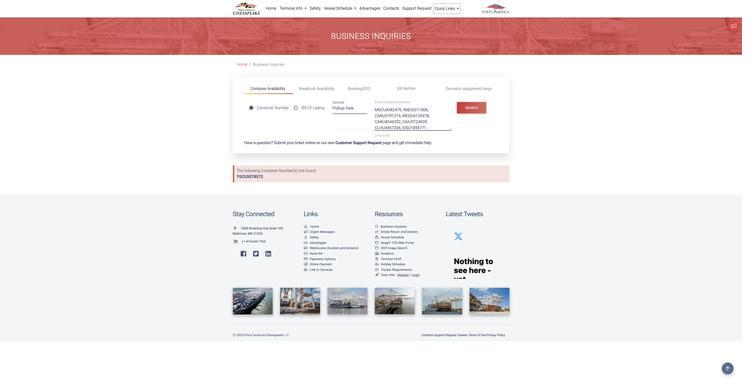 Task type: locate. For each thing, give the bounding box(es) containing it.
help.
[[424, 140, 432, 145]]

0 horizontal spatial vessel
[[324, 6, 336, 11]]

question?
[[257, 140, 273, 145]]

0 horizontal spatial advantages link
[[304, 241, 327, 245]]

terminal left info
[[280, 6, 295, 11]]

found:
[[306, 168, 317, 173]]

0 vertical spatial contacts
[[384, 6, 399, 11]]

container availability
[[250, 86, 285, 91]]

truck container image
[[304, 247, 308, 250]]

1 vertical spatial vessel schedule link
[[375, 235, 404, 239]]

webaccess
[[310, 246, 327, 250]]

2 horizontal spatial request
[[446, 333, 457, 337]]

terminal info
[[280, 6, 304, 11]]

0 vertical spatial support
[[402, 6, 416, 11]]

reprint
[[403, 86, 416, 91]]

1 vertical spatial home link
[[237, 62, 247, 67]]

to right link
[[317, 268, 319, 272]]

1 horizontal spatial terminal
[[381, 257, 393, 261]]

1 vertical spatial support request link
[[434, 331, 457, 339]]

1 horizontal spatial home
[[266, 6, 276, 11]]

2 horizontal spatial home
[[311, 225, 319, 228]]

container
[[250, 86, 267, 91], [383, 100, 397, 104], [257, 106, 274, 110], [261, 168, 278, 173]]

0 horizontal spatial terminal
[[280, 6, 295, 11]]

request left quick
[[417, 6, 432, 11]]

1 browser image from the top
[[375, 241, 379, 245]]

1 horizontal spatial contacts link
[[421, 331, 434, 339]]

urgent messages
[[310, 230, 335, 234]]

new
[[328, 140, 335, 145]]

browser image for seagirt
[[375, 241, 379, 245]]

brokers)
[[347, 246, 359, 250]]

browser image down ship icon
[[375, 241, 379, 245]]

1 horizontal spatial home link
[[264, 3, 278, 13]]

2 safety from the top
[[310, 235, 319, 239]]

2 vertical spatial request
[[446, 333, 457, 337]]

bells image
[[375, 263, 379, 266]]

2 horizontal spatial business
[[381, 225, 394, 228]]

browser image
[[375, 241, 379, 245], [375, 247, 379, 250]]

bullhorn image
[[304, 231, 308, 234]]

1 horizontal spatial |
[[410, 273, 411, 277]]

bill of lading
[[302, 106, 325, 110]]

terminal down analytics
[[381, 257, 393, 261]]

2023
[[237, 333, 244, 337]]

breakbulk availability
[[299, 86, 335, 91]]

1 vertical spatial safety link
[[304, 235, 319, 239]]

1 horizontal spatial contacts
[[422, 333, 434, 337]]

contacts for contacts
[[384, 6, 399, 11]]

support request link left quick
[[401, 3, 433, 13]]

terminal
[[280, 6, 295, 11], [381, 257, 393, 261]]

0 vertical spatial safety link
[[308, 3, 322, 13]]

webaccess (truckers and brokers)
[[310, 246, 359, 250]]

facebook square image
[[241, 251, 246, 257]]

1 vertical spatial links
[[304, 210, 318, 218]]

0 vertical spatial browser image
[[375, 241, 379, 245]]

of
[[308, 106, 312, 110]]

1 vertical spatial |
[[284, 333, 285, 337]]

0 vertical spatial links
[[446, 6, 455, 11]]

container number
[[257, 106, 289, 110]]

go to top image
[[722, 363, 734, 374]]

search
[[466, 106, 478, 110], [398, 246, 407, 250]]

0 horizontal spatial availability
[[267, 86, 285, 91]]

booking/edo link
[[342, 84, 391, 93]]

0 horizontal spatial contacts link
[[382, 3, 401, 13]]

safety right info
[[310, 6, 321, 11]]

login
[[412, 273, 420, 277]]

50
[[386, 134, 390, 137]]

0 horizontal spatial to
[[317, 268, 319, 272]]

safety link right info
[[308, 3, 322, 13]]

support inside support request link
[[402, 6, 416, 11]]

user hard hat image
[[304, 236, 308, 239]]

contacts link
[[382, 3, 401, 13], [421, 331, 434, 339]]

return
[[391, 230, 400, 234]]

home link
[[264, 3, 278, 13], [237, 62, 247, 67], [304, 225, 319, 228]]

copyright image
[[233, 334, 236, 337]]

1 vertical spatial business inquiries
[[253, 62, 285, 67]]

0 horizontal spatial |
[[284, 333, 285, 337]]

contacts for contacts support request careers terms of use privacy policy
[[422, 333, 434, 337]]

1 vertical spatial contacts
[[422, 333, 434, 337]]

the following container number(s) not found: tgcu5078572
[[237, 168, 317, 179]]

1 horizontal spatial to
[[383, 134, 385, 137]]

0 vertical spatial to
[[383, 134, 385, 137]]

request left the careers
[[446, 333, 457, 337]]

have a question? submit your ticket online on our new customer support request page and get immediate help.
[[244, 140, 432, 145]]

| left sign in image
[[284, 333, 285, 337]]

21224
[[254, 232, 263, 236]]

0 vertical spatial advantages
[[360, 6, 380, 11]]

0 horizontal spatial request
[[368, 140, 382, 145]]

0 horizontal spatial business
[[253, 62, 269, 67]]

customer
[[336, 140, 352, 145]]

support request link left the careers
[[434, 331, 457, 339]]

0 horizontal spatial home link
[[237, 62, 247, 67]]

vessel schedule link
[[322, 3, 358, 13], [375, 235, 404, 239]]

1 horizontal spatial vessel
[[381, 235, 390, 239]]

| left the "login" 'link'
[[410, 273, 411, 277]]

container left the "number"
[[257, 106, 274, 110]]

to for 50
[[383, 134, 385, 137]]

1 horizontal spatial vessel schedule link
[[375, 235, 404, 239]]

eir reprint
[[397, 86, 416, 91]]

0 vertical spatial support request link
[[401, 3, 433, 13]]

container storage image
[[304, 252, 308, 255]]

0 horizontal spatial support request link
[[401, 3, 433, 13]]

holiday schedule
[[381, 262, 405, 266]]

0 vertical spatial vessel
[[324, 6, 336, 11]]

1 horizontal spatial support
[[402, 6, 416, 11]]

page
[[383, 140, 391, 145]]

1 safety from the top
[[310, 6, 321, 11]]

1 horizontal spatial availability
[[317, 86, 335, 91]]

trucker
[[381, 268, 392, 272]]

1 horizontal spatial advantages
[[360, 6, 380, 11]]

immediate
[[405, 140, 423, 145]]

1 vertical spatial advantages
[[310, 241, 327, 245]]

0 vertical spatial |
[[410, 273, 411, 277]]

advantages
[[360, 6, 380, 11], [310, 241, 327, 245]]

home link for 'urgent messages' link
[[304, 225, 319, 228]]

safety down 'urgent'
[[310, 235, 319, 239]]

0 vertical spatial schedule
[[336, 6, 353, 11]]

0 vertical spatial home link
[[264, 3, 278, 13]]

1 horizontal spatial request
[[417, 6, 432, 11]]

links up anchor icon
[[304, 210, 318, 218]]

cameras
[[320, 268, 333, 272]]

latest tweets
[[446, 210, 483, 218]]

2 vertical spatial home link
[[304, 225, 319, 228]]

browser image inside "ocr image search" link
[[375, 247, 379, 250]]

search down the domestic equipment/cargo link
[[466, 106, 478, 110]]

schedule
[[336, 6, 353, 11], [391, 235, 404, 239], [392, 262, 405, 266]]

suite
[[270, 226, 277, 230]]

info
[[296, 6, 303, 11]]

tgcu5078572
[[237, 174, 263, 179]]

enter container numbers
[[375, 100, 410, 104]]

terminal for terminal tariff
[[381, 257, 393, 261]]

policy
[[497, 333, 505, 337]]

advantages link
[[358, 3, 382, 13], [304, 241, 327, 245]]

the
[[237, 168, 243, 173]]

webaccess (truckers and brokers) link
[[304, 246, 359, 250]]

support request link
[[401, 3, 433, 13], [434, 331, 457, 339]]

0 vertical spatial business
[[331, 31, 370, 41]]

booking/edo
[[348, 86, 371, 91]]

md
[[248, 232, 253, 236]]

2 vertical spatial support
[[434, 333, 445, 337]]

0 vertical spatial safety
[[310, 6, 321, 11]]

1 vertical spatial browser image
[[375, 247, 379, 250]]

0 vertical spatial terminal
[[280, 6, 295, 11]]

0 vertical spatial contacts link
[[382, 3, 401, 13]]

availability right the breakbulk
[[317, 86, 335, 91]]

enter
[[375, 100, 382, 104]]

navis n4
[[310, 252, 323, 255]]

schedule for holiday schedule link at the right of page
[[392, 262, 405, 266]]

image
[[388, 246, 397, 250]]

0 horizontal spatial vessel schedule link
[[322, 3, 358, 13]]

to
[[383, 134, 385, 137], [317, 268, 319, 272]]

0 horizontal spatial contacts
[[384, 6, 399, 11]]

2 availability from the left
[[317, 86, 335, 91]]

availability up container number
[[267, 86, 285, 91]]

0 vertical spatial advantages link
[[358, 3, 382, 13]]

request down limit
[[368, 140, 382, 145]]

file invoice image
[[375, 257, 379, 261]]

camera image
[[304, 268, 308, 271]]

2 horizontal spatial home link
[[304, 225, 319, 228]]

0 horizontal spatial search
[[398, 246, 407, 250]]

1 vertical spatial terminal
[[381, 257, 393, 261]]

browser image up analytics image
[[375, 247, 379, 250]]

container availability link
[[244, 84, 293, 94]]

america
[[253, 333, 265, 337]]

Optional text field
[[333, 104, 367, 114]]

0 vertical spatial search
[[466, 106, 478, 110]]

browser image inside seagirt tos web portal link
[[375, 241, 379, 245]]

0 vertical spatial and
[[392, 140, 398, 145]]

1 vertical spatial vessel
[[381, 235, 390, 239]]

credit card front image
[[304, 263, 308, 266]]

delivery
[[407, 230, 418, 234]]

ports
[[245, 333, 252, 337]]

latest
[[446, 210, 463, 218]]

links right quick
[[446, 6, 455, 11]]

1 vertical spatial home
[[237, 62, 247, 67]]

link to cameras
[[310, 268, 333, 272]]

business inquiries
[[331, 31, 411, 41], [253, 62, 285, 67], [381, 225, 407, 228]]

search image
[[375, 225, 379, 228]]

connected
[[246, 210, 275, 218]]

to left 50
[[383, 134, 385, 137]]

trucker requirements
[[381, 268, 412, 272]]

1 horizontal spatial search
[[466, 106, 478, 110]]

map marker alt image
[[234, 227, 240, 230]]

1 vertical spatial to
[[317, 268, 319, 272]]

0 horizontal spatial vessel schedule
[[324, 6, 353, 11]]

1 vertical spatial schedule
[[391, 235, 404, 239]]

wheat image
[[375, 273, 379, 277]]

safety link down 'urgent'
[[304, 235, 319, 239]]

links
[[446, 6, 455, 11], [304, 210, 318, 218]]

advantages inside "link"
[[360, 6, 380, 11]]

1 vertical spatial vessel schedule
[[381, 235, 404, 239]]

ocr image search link
[[375, 246, 407, 250]]

and left get
[[392, 140, 398, 145]]

container right following
[[261, 168, 278, 173]]

contacts
[[384, 6, 399, 11], [422, 333, 434, 337]]

1 vertical spatial safety
[[310, 235, 319, 239]]

n4
[[319, 252, 323, 255]]

twitter square image
[[253, 251, 259, 257]]

search down web
[[398, 246, 407, 250]]

2400 broening hwy suite 105, baltimore, md 21224
[[233, 226, 284, 236]]

1 vertical spatial business
[[253, 62, 269, 67]]

and left brokers)
[[341, 246, 346, 250]]

2400 broening hwy suite 105, baltimore, md 21224 link
[[233, 226, 284, 236]]

1 vertical spatial support
[[353, 140, 367, 145]]

careers
[[457, 333, 468, 337]]

vessel schedule
[[324, 6, 353, 11], [381, 235, 404, 239]]

1 availability from the left
[[267, 86, 285, 91]]

2 vertical spatial schedule
[[392, 262, 405, 266]]

2 browser image from the top
[[375, 247, 379, 250]]

empty
[[381, 230, 390, 234]]

business
[[331, 31, 370, 41], [253, 62, 269, 67], [381, 225, 394, 228]]

empty return and delivery link
[[375, 230, 418, 234]]



Task type: vqa. For each thing, say whether or not it's contained in the screenshot.
CALENDAR DAY image
no



Task type: describe. For each thing, give the bounding box(es) containing it.
eir reprint link
[[391, 84, 440, 93]]

home link for terminal info link
[[264, 3, 278, 13]]

chesapeake
[[266, 333, 283, 337]]

equipment/cargo
[[463, 86, 492, 91]]

limit
[[375, 134, 382, 137]]

portal
[[406, 241, 414, 245]]

have
[[244, 140, 253, 145]]

limit to 50
[[375, 134, 390, 137]]

105,
[[278, 226, 284, 230]]

payments options
[[310, 257, 336, 261]]

1 horizontal spatial and
[[392, 140, 398, 145]]

2 horizontal spatial support
[[434, 333, 445, 337]]

domestic
[[446, 86, 462, 91]]

1 horizontal spatial vessel schedule
[[381, 235, 404, 239]]

safety link for the bottom advantages "link"
[[304, 235, 319, 239]]

site:
[[390, 273, 396, 277]]

0 horizontal spatial links
[[304, 210, 318, 218]]

1 horizontal spatial advantages link
[[358, 3, 382, 13]]

stay
[[233, 210, 244, 218]]

hand receiving image
[[304, 241, 308, 245]]

+1 410-649-7769 link
[[233, 240, 266, 243]]

browser image for ocr
[[375, 247, 379, 250]]

container inside the following container number(s) not found: tgcu5078572
[[261, 168, 278, 173]]

web
[[398, 241, 405, 245]]

649-
[[252, 240, 259, 243]]

terminal tariff
[[381, 257, 402, 261]]

1 vertical spatial contacts link
[[421, 331, 434, 339]]

numbers
[[397, 100, 410, 104]]

holiday
[[381, 262, 392, 266]]

support request
[[402, 6, 432, 11]]

ticket
[[295, 140, 304, 145]]

sign in image
[[286, 334, 289, 337]]

Enter Container Numbers text field
[[375, 105, 452, 130]]

0 vertical spatial inquiries
[[372, 31, 411, 41]]

safety link for the vessel schedule link to the top
[[308, 3, 322, 13]]

contacts support request careers terms of use privacy policy
[[422, 333, 505, 337]]

terminal tariff link
[[375, 257, 402, 261]]

search inside button
[[466, 106, 478, 110]]

schedule for bottommost the vessel schedule link
[[391, 235, 404, 239]]

domestic equipment/cargo
[[446, 86, 492, 91]]

careers link
[[457, 331, 468, 339]]

linkedin image
[[266, 251, 271, 257]]

hwy
[[263, 226, 269, 230]]

ship image
[[375, 236, 379, 239]]

of
[[478, 333, 480, 337]]

2 vertical spatial business inquiries
[[381, 225, 407, 228]]

tariff
[[394, 257, 402, 261]]

options
[[325, 257, 336, 261]]

grain site: register | login
[[381, 273, 420, 277]]

messages
[[320, 230, 335, 234]]

ocr
[[381, 246, 387, 250]]

1 vertical spatial inquiries
[[270, 62, 285, 67]]

not
[[299, 168, 305, 173]]

1 horizontal spatial business
[[331, 31, 370, 41]]

requirements
[[392, 268, 412, 272]]

410-
[[246, 240, 252, 243]]

(truckers
[[327, 246, 340, 250]]

0 vertical spatial business inquiries
[[331, 31, 411, 41]]

use
[[481, 333, 486, 337]]

2 vertical spatial home
[[311, 225, 319, 228]]

0 vertical spatial vessel schedule link
[[322, 3, 358, 13]]

analytics link
[[375, 252, 394, 255]]

urgent
[[310, 230, 319, 234]]

1 vertical spatial and
[[341, 246, 346, 250]]

your
[[287, 140, 294, 145]]

empty return and delivery
[[381, 230, 418, 234]]

submit
[[274, 140, 286, 145]]

optional
[[333, 100, 344, 104]]

breakbulk availability link
[[293, 84, 342, 93]]

container up container number
[[250, 86, 267, 91]]

7769
[[259, 240, 266, 243]]

link to cameras link
[[304, 268, 333, 272]]

0 vertical spatial home
[[266, 6, 276, 11]]

register link
[[397, 273, 409, 277]]

stay connected
[[233, 210, 275, 218]]

list alt image
[[375, 268, 379, 271]]

seagirt tos web portal link
[[375, 241, 414, 245]]

0 vertical spatial vessel schedule
[[324, 6, 353, 11]]

payments
[[310, 257, 324, 261]]

grain
[[381, 273, 389, 277]]

+1
[[242, 240, 245, 243]]

anchor image
[[304, 225, 308, 228]]

tweets
[[464, 210, 483, 218]]

quick
[[435, 6, 445, 11]]

eir
[[397, 86, 403, 91]]

terms
[[469, 333, 477, 337]]

seagirt tos web portal
[[381, 241, 414, 245]]

2 vertical spatial inquiries
[[395, 225, 407, 228]]

business inquiries link
[[375, 225, 407, 228]]

terminal info link
[[278, 3, 308, 13]]

seagirt
[[381, 241, 391, 245]]

container right "enter"
[[383, 100, 397, 104]]

domestic equipment/cargo link
[[440, 84, 498, 93]]

+1 410-649-7769
[[242, 240, 266, 243]]

baltimore,
[[233, 232, 247, 236]]

resources
[[375, 210, 403, 218]]

and
[[401, 230, 406, 234]]

exchange image
[[375, 231, 379, 234]]

navis
[[310, 252, 318, 255]]

lading
[[313, 106, 325, 110]]

trucker requirements link
[[375, 268, 412, 272]]

1 horizontal spatial support request link
[[434, 331, 457, 339]]

1 horizontal spatial links
[[446, 6, 455, 11]]

holiday schedule link
[[375, 262, 405, 266]]

1 vertical spatial request
[[368, 140, 382, 145]]

search button
[[457, 102, 487, 114]]

0 vertical spatial request
[[417, 6, 432, 11]]

terminal for terminal info
[[280, 6, 295, 11]]

following
[[244, 168, 260, 173]]

1 vertical spatial search
[[398, 246, 407, 250]]

online
[[305, 140, 315, 145]]

1 vertical spatial advantages link
[[304, 241, 327, 245]]

quick links link
[[433, 3, 461, 14]]

0 horizontal spatial home
[[237, 62, 247, 67]]

privacy policy link
[[487, 331, 506, 339]]

to for cameras
[[317, 268, 319, 272]]

availability for container availability
[[267, 86, 285, 91]]

0 horizontal spatial advantages
[[310, 241, 327, 245]]

a
[[254, 140, 256, 145]]

analytics
[[381, 252, 394, 255]]

analytics image
[[375, 252, 379, 255]]

payment
[[320, 262, 332, 266]]

availability for breakbulk availability
[[317, 86, 335, 91]]

ocr image search
[[381, 246, 407, 250]]

phone office image
[[234, 240, 242, 243]]

online payment
[[310, 262, 332, 266]]

urgent messages link
[[304, 230, 335, 234]]

credit card image
[[304, 257, 308, 261]]

2 vertical spatial business
[[381, 225, 394, 228]]



